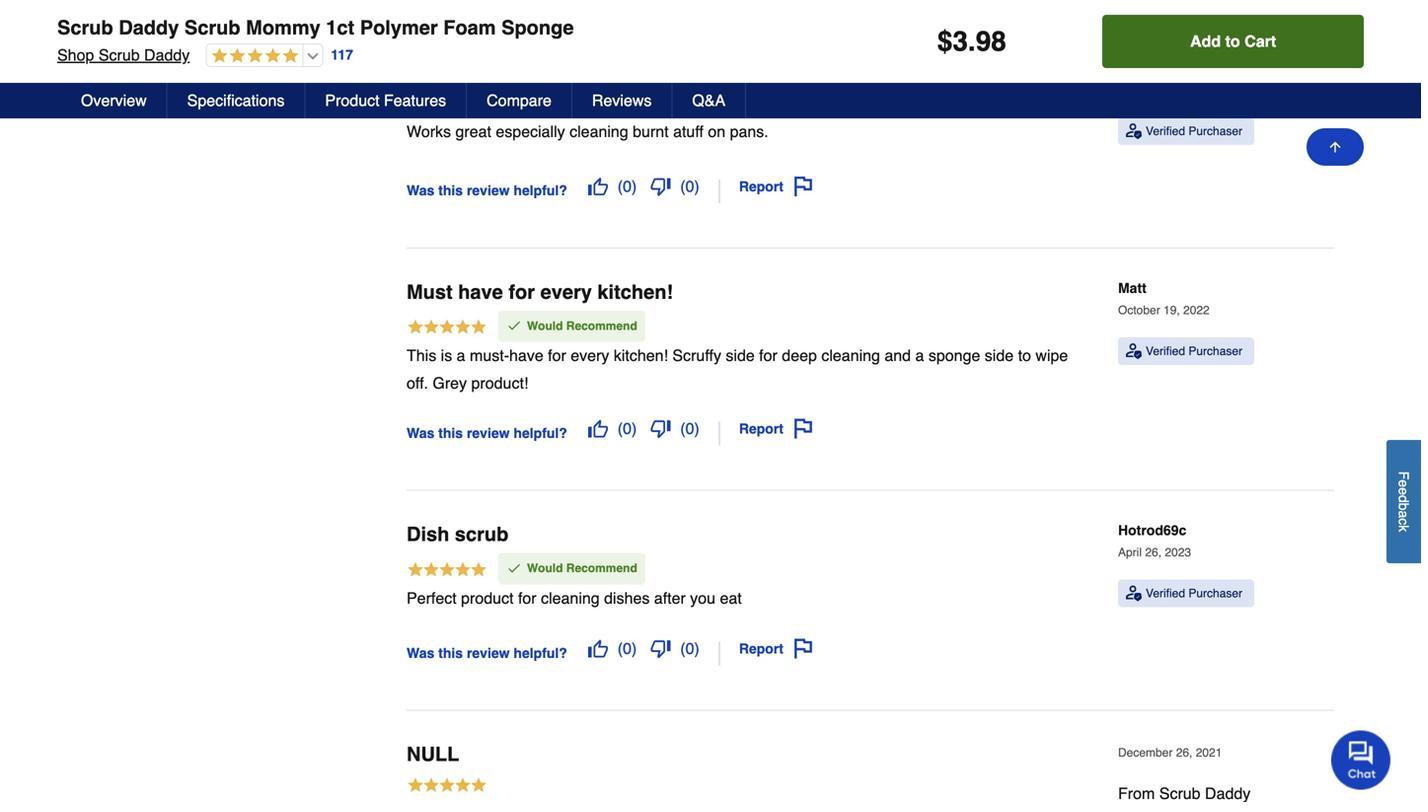 Task type: describe. For each thing, give the bounding box(es) containing it.
add to cart
[[1191, 32, 1277, 50]]

wipe
[[1036, 347, 1068, 365]]

sponge
[[929, 347, 981, 365]]

0 for must have for every kitchen! thumb up icon
[[623, 420, 632, 438]]

dish
[[407, 523, 450, 546]]

thumb up image for great!!
[[588, 177, 608, 196]]

is
[[441, 347, 452, 365]]

works great especially cleaning burnt atuff on pans.
[[407, 122, 769, 141]]

) down the you on the bottom of page
[[695, 640, 700, 658]]

review for scrub
[[467, 645, 510, 661]]

would recommend for have
[[527, 319, 638, 333]]

scrub right shop
[[99, 46, 140, 64]]

0 down atuff
[[686, 177, 695, 195]]

thumb down image for dish scrub
[[651, 639, 671, 659]]

scrub up 4.9 stars image
[[185, 16, 240, 39]]

1 verified purchaser icon image from the top
[[1126, 123, 1142, 139]]

checkmark image
[[506, 318, 522, 334]]

thumb down image
[[651, 419, 671, 439]]

burnt
[[633, 122, 669, 141]]

have inside this is a must-have for every kitchen! scruffy side for deep cleaning and a sponge side to wipe off. grey product!
[[509, 347, 544, 365]]

hotrod69c
[[1118, 523, 1187, 539]]

add
[[1191, 32, 1221, 50]]

0 horizontal spatial have
[[458, 281, 503, 303]]

0 vertical spatial daddy
[[119, 16, 179, 39]]

null
[[407, 743, 459, 766]]

1 purchaser from the top
[[1189, 124, 1243, 138]]

helpful? for scrub
[[514, 645, 567, 661]]

1 verified purchaser from the top
[[1146, 124, 1243, 138]]

review for have
[[467, 425, 510, 441]]

polymer
[[360, 16, 438, 39]]

scruffy
[[673, 347, 722, 365]]

cleaning for eat
[[541, 589, 600, 607]]

98
[[976, 26, 1007, 57]]

( for thumb up icon for great!!
[[618, 177, 623, 195]]

works
[[407, 122, 451, 141]]

q&a button
[[673, 83, 746, 118]]

every inside this is a must-have for every kitchen! scruffy side for deep cleaning and a sponge side to wipe off. grey product!
[[571, 347, 609, 365]]

0 for thumb down icon
[[686, 420, 695, 438]]

reviews button
[[572, 83, 673, 118]]

scrub
[[455, 523, 509, 546]]

would for scrub
[[527, 562, 563, 576]]

verified for have
[[1146, 344, 1186, 358]]

1 vertical spatial daddy
[[144, 46, 190, 64]]

to inside this is a must-have for every kitchen! scruffy side for deep cleaning and a sponge side to wipe off. grey product!
[[1018, 347, 1032, 365]]

4.9 stars image
[[207, 47, 298, 66]]

december 26, 2021
[[1118, 746, 1223, 760]]

report for scrub
[[739, 641, 784, 657]]

chat invite button image
[[1332, 730, 1392, 790]]

pans.
[[730, 122, 769, 141]]

1ct
[[326, 16, 355, 39]]

2 side from the left
[[985, 347, 1014, 365]]

1 e from the top
[[1396, 480, 1412, 488]]

for down must have for every kitchen!
[[548, 347, 566, 365]]

compare
[[487, 91, 552, 110]]

cleaning inside this is a must-have for every kitchen! scruffy side for deep cleaning and a sponge side to wipe off. grey product!
[[822, 347, 881, 365]]

( 0 ) for thumb up image
[[618, 640, 637, 658]]

verified for scrub
[[1146, 587, 1186, 601]]

0 down the you on the bottom of page
[[686, 640, 695, 658]]

was for dish
[[407, 645, 435, 661]]

a inside button
[[1396, 511, 1412, 518]]

kitchen! inside this is a must-have for every kitchen! scruffy side for deep cleaning and a sponge side to wipe off. grey product!
[[614, 347, 668, 365]]

off.
[[407, 374, 428, 392]]

you
[[690, 589, 716, 607]]

overview
[[81, 91, 147, 110]]

on
[[708, 122, 726, 141]]

april
[[1118, 546, 1142, 560]]

was this review helpful? for have
[[407, 425, 567, 441]]

2022
[[1184, 303, 1210, 317]]

purchaser for have
[[1189, 344, 1243, 358]]

would recommend for scrub
[[527, 562, 638, 576]]

.
[[968, 26, 976, 57]]

sponge
[[502, 16, 574, 39]]

product
[[461, 589, 514, 607]]

k
[[1396, 525, 1412, 532]]

this is a must-have for every kitchen! scruffy side for deep cleaning and a sponge side to wipe off. grey product!
[[407, 347, 1068, 392]]

verified purchaser icon image for have
[[1126, 343, 1142, 359]]

this
[[407, 347, 437, 365]]

for up checkmark image
[[509, 281, 535, 303]]

matt october 19, 2022
[[1118, 280, 1210, 317]]

2 e from the top
[[1396, 488, 1412, 495]]

c
[[1396, 518, 1412, 525]]

recommend for dish scrub
[[566, 562, 638, 576]]

october
[[1118, 303, 1161, 317]]

d
[[1396, 495, 1412, 503]]

hotrod69c april 26, 2023
[[1118, 523, 1192, 560]]

must have for every kitchen!
[[407, 281, 673, 303]]

2023 for dish scrub
[[1165, 546, 1192, 560]]

product features button
[[305, 83, 467, 118]]

for left the deep
[[759, 347, 778, 365]]

this for must
[[438, 425, 463, 441]]

reviews
[[592, 91, 652, 110]]

atuff
[[673, 122, 704, 141]]

purchaser for scrub
[[1189, 587, 1243, 601]]

deep
[[782, 347, 817, 365]]

scrub daddy scrub mommy 1ct polymer foam sponge
[[57, 16, 574, 39]]

2021
[[1196, 746, 1223, 760]]

( 0 ) down atuff
[[680, 177, 700, 195]]

and
[[885, 347, 911, 365]]

july
[[1118, 83, 1140, 97]]

arrow up image
[[1328, 139, 1344, 155]]

mrussell july 12, 2023
[[1118, 60, 1189, 97]]

thumb up image
[[588, 639, 608, 659]]

f e e d b a c k button
[[1387, 440, 1422, 564]]

( down atuff
[[680, 177, 686, 195]]

0 horizontal spatial a
[[457, 347, 466, 365]]

( 0 ) for thumb up icon for great!!
[[618, 177, 637, 195]]

mommy
[[246, 16, 321, 39]]



Task type: locate. For each thing, give the bounding box(es) containing it.
0 vertical spatial thumb down image
[[651, 177, 671, 196]]

1 would recommend from the top
[[527, 319, 638, 333]]

1 vertical spatial report
[[739, 421, 784, 437]]

0 for thumb up icon for great!!
[[623, 177, 632, 195]]

q&a
[[692, 91, 726, 110]]

2 vertical spatial purchaser
[[1189, 587, 1243, 601]]

add to cart button
[[1103, 15, 1364, 68]]

great
[[456, 122, 492, 141]]

( 0 ) for thumb down icon
[[680, 420, 700, 438]]

26, down hotrod69c
[[1145, 546, 1162, 560]]

was this review helpful? down great
[[407, 183, 567, 198]]

3 report from the top
[[739, 641, 784, 657]]

e up "d" at the bottom
[[1396, 480, 1412, 488]]

5 stars image for null
[[407, 776, 488, 798]]

report button down the 'eat'
[[732, 632, 820, 666]]

( for must have for every kitchen! thumb up icon
[[618, 420, 623, 438]]

side right sponge
[[985, 347, 1014, 365]]

3 was from the top
[[407, 645, 435, 661]]

1 vertical spatial purchaser
[[1189, 344, 1243, 358]]

must
[[407, 281, 453, 303]]

( for thumb up image
[[618, 640, 623, 658]]

0 vertical spatial verified purchaser icon image
[[1126, 123, 1142, 139]]

( down the works great especially cleaning burnt atuff on pans.
[[618, 177, 623, 195]]

report left flag icon
[[739, 179, 784, 194]]

0 vertical spatial 2023
[[1163, 83, 1189, 97]]

2 review from the top
[[467, 425, 510, 441]]

2 report button from the top
[[732, 412, 820, 446]]

was
[[407, 183, 435, 198], [407, 425, 435, 441], [407, 645, 435, 661]]

to right add
[[1226, 32, 1241, 50]]

this
[[438, 183, 463, 198], [438, 425, 463, 441], [438, 645, 463, 661]]

2023 inside hotrod69c april 26, 2023
[[1165, 546, 1192, 560]]

this for dish
[[438, 645, 463, 661]]

helpful? for have
[[514, 425, 567, 441]]

report button down this is a must-have for every kitchen! scruffy side for deep cleaning and a sponge side to wipe off. grey product!
[[732, 412, 820, 446]]

grey
[[433, 374, 467, 392]]

1 would from the top
[[527, 319, 563, 333]]

purchaser down 2022
[[1189, 344, 1243, 358]]

) right thumb up image
[[632, 640, 637, 658]]

3 this from the top
[[438, 645, 463, 661]]

2 thumb up image from the top
[[588, 419, 608, 439]]

product
[[325, 91, 380, 110]]

verified purchaser icon image down july
[[1126, 123, 1142, 139]]

verified down hotrod69c april 26, 2023
[[1146, 587, 1186, 601]]

0 vertical spatial report
[[739, 179, 784, 194]]

5 stars image for dish scrub
[[407, 560, 488, 582]]

26, inside hotrod69c april 26, 2023
[[1145, 546, 1162, 560]]

checkmark image
[[506, 560, 522, 576]]

have right must
[[458, 281, 503, 303]]

2 would recommend from the top
[[527, 562, 638, 576]]

1 vertical spatial would
[[527, 562, 563, 576]]

thumb down image down "burnt"
[[651, 177, 671, 196]]

3 review from the top
[[467, 645, 510, 661]]

)
[[632, 177, 637, 195], [695, 177, 700, 195], [632, 420, 637, 438], [695, 420, 700, 438], [632, 640, 637, 658], [695, 640, 700, 658]]

0 for thumb up image
[[623, 640, 632, 658]]

have down checkmark image
[[509, 347, 544, 365]]

product!
[[471, 374, 528, 392]]

0 vertical spatial helpful?
[[514, 183, 567, 198]]

daddy up shop scrub daddy
[[119, 16, 179, 39]]

( 0 ) right thumb down icon
[[680, 420, 700, 438]]

features
[[384, 91, 446, 110]]

1 vertical spatial kitchen!
[[614, 347, 668, 365]]

0 vertical spatial this
[[438, 183, 463, 198]]

5 stars image for must have for every kitchen!
[[407, 318, 488, 339]]

) for thumb down icon
[[695, 420, 700, 438]]

0 vertical spatial would recommend
[[527, 319, 638, 333]]

26,
[[1145, 546, 1162, 560], [1176, 746, 1193, 760]]

( left thumb down icon
[[618, 420, 623, 438]]

helpful? down the especially
[[514, 183, 567, 198]]

verified purchaser icon image for scrub
[[1126, 586, 1142, 602]]

5 stars image up perfect
[[407, 560, 488, 582]]

0 vertical spatial 26,
[[1145, 546, 1162, 560]]

3 verified purchaser from the top
[[1146, 587, 1243, 601]]

0 vertical spatial thumb up image
[[588, 177, 608, 196]]

0 vertical spatial cleaning
[[570, 122, 629, 141]]

1 vertical spatial helpful?
[[514, 425, 567, 441]]

purchaser down mrussell july 12, 2023
[[1189, 124, 1243, 138]]

verified purchaser down hotrod69c april 26, 2023
[[1146, 587, 1243, 601]]

flag image for must have for every kitchen!
[[794, 419, 813, 439]]

this down works
[[438, 183, 463, 198]]

scrub
[[57, 16, 113, 39], [185, 16, 240, 39], [99, 46, 140, 64]]

1 was from the top
[[407, 183, 435, 198]]

2 vertical spatial report button
[[732, 632, 820, 666]]

report button down "pans."
[[732, 170, 820, 203]]

3 verified from the top
[[1146, 587, 1186, 601]]

mrussell
[[1118, 60, 1175, 76]]

e
[[1396, 480, 1412, 488], [1396, 488, 1412, 495]]

helpful? down the product!
[[514, 425, 567, 441]]

( 0 ) left thumb down icon
[[618, 420, 637, 438]]

purchaser down hotrod69c april 26, 2023
[[1189, 587, 1243, 601]]

0 horizontal spatial 26,
[[1145, 546, 1162, 560]]

1 side from the left
[[726, 347, 755, 365]]

cleaning for pans.
[[570, 122, 629, 141]]

( right thumb down icon
[[680, 420, 686, 438]]

cleaning left dishes
[[541, 589, 600, 607]]

3 helpful? from the top
[[514, 645, 567, 661]]

2 vertical spatial verified purchaser
[[1146, 587, 1243, 601]]

1 horizontal spatial side
[[985, 347, 1014, 365]]

verified purchaser for scrub
[[1146, 587, 1243, 601]]

0
[[623, 177, 632, 195], [686, 177, 695, 195], [623, 420, 632, 438], [686, 420, 695, 438], [623, 640, 632, 658], [686, 640, 695, 658]]

2 was this review helpful? from the top
[[407, 425, 567, 441]]

great!!
[[407, 61, 471, 83]]

would recommend
[[527, 319, 638, 333], [527, 562, 638, 576]]

2 vertical spatial this
[[438, 645, 463, 661]]

1 vertical spatial thumb up image
[[588, 419, 608, 439]]

1 vertical spatial cleaning
[[822, 347, 881, 365]]

2 vertical spatial cleaning
[[541, 589, 600, 607]]

2 vertical spatial was this review helpful?
[[407, 645, 567, 661]]

0 vertical spatial to
[[1226, 32, 1241, 50]]

flag image for dish scrub
[[794, 639, 813, 659]]

0 left thumb down icon
[[623, 420, 632, 438]]

compare button
[[467, 83, 572, 118]]

3 purchaser from the top
[[1189, 587, 1243, 601]]

was for must
[[407, 425, 435, 441]]

report
[[739, 179, 784, 194], [739, 421, 784, 437], [739, 641, 784, 657]]

thumb up image down the works great especially cleaning burnt atuff on pans.
[[588, 177, 608, 196]]

1 vertical spatial would recommend
[[527, 562, 638, 576]]

0 vertical spatial purchaser
[[1189, 124, 1243, 138]]

a right 'and'
[[916, 347, 924, 365]]

1 vertical spatial flag image
[[794, 639, 813, 659]]

shop scrub daddy
[[57, 46, 190, 64]]

report down the 'eat'
[[739, 641, 784, 657]]

1 vertical spatial 2023
[[1165, 546, 1192, 560]]

5 stars image up works
[[407, 94, 488, 115]]

to left wipe
[[1018, 347, 1032, 365]]

2 vertical spatial review
[[467, 645, 510, 661]]

2023 down hotrod69c
[[1165, 546, 1192, 560]]

1 flag image from the top
[[794, 419, 813, 439]]

( down after
[[680, 640, 686, 658]]

1 vertical spatial verified purchaser icon image
[[1126, 343, 1142, 359]]

product features
[[325, 91, 446, 110]]

a
[[457, 347, 466, 365], [916, 347, 924, 365], [1396, 511, 1412, 518]]

overview button
[[61, 83, 168, 118]]

0 right thumb down icon
[[686, 420, 695, 438]]

review down the product!
[[467, 425, 510, 441]]

1 thumb down image from the top
[[651, 177, 671, 196]]

1 vertical spatial verified
[[1146, 344, 1186, 358]]

$ 3 . 98
[[938, 26, 1007, 57]]

a right is
[[457, 347, 466, 365]]

thumb down image down after
[[651, 639, 671, 659]]

side right scruffy
[[726, 347, 755, 365]]

recommend up dishes
[[566, 562, 638, 576]]

3
[[953, 26, 968, 57]]

1 vertical spatial every
[[571, 347, 609, 365]]

( 0 ) right thumb up image
[[618, 640, 637, 658]]

after
[[654, 589, 686, 607]]

) for must have for every kitchen! thumb up icon
[[632, 420, 637, 438]]

3 report button from the top
[[732, 632, 820, 666]]

helpful? left thumb up image
[[514, 645, 567, 661]]

would for have
[[527, 319, 563, 333]]

2 was from the top
[[407, 425, 435, 441]]

b
[[1396, 503, 1412, 511]]

1 review from the top
[[467, 183, 510, 198]]

cleaning
[[570, 122, 629, 141], [822, 347, 881, 365], [541, 589, 600, 607]]

2 recommend from the top
[[566, 562, 638, 576]]

report button for scrub
[[732, 632, 820, 666]]

was this review helpful? down product
[[407, 645, 567, 661]]

117
[[331, 47, 353, 63]]

( 0 ) for must have for every kitchen! thumb up icon
[[618, 420, 637, 438]]

verified down 19,
[[1146, 344, 1186, 358]]

side
[[726, 347, 755, 365], [985, 347, 1014, 365]]

review
[[467, 183, 510, 198], [467, 425, 510, 441], [467, 645, 510, 661]]

scrub up shop
[[57, 16, 113, 39]]

0 down the works great especially cleaning burnt atuff on pans.
[[623, 177, 632, 195]]

( 0 )
[[618, 177, 637, 195], [680, 177, 700, 195], [618, 420, 637, 438], [680, 420, 700, 438], [618, 640, 637, 658], [680, 640, 700, 658]]

4 5 stars image from the top
[[407, 776, 488, 798]]

( for thumb down icon
[[680, 420, 686, 438]]

must-
[[470, 347, 509, 365]]

verified purchaser down 12,
[[1146, 124, 1243, 138]]

1 vertical spatial to
[[1018, 347, 1032, 365]]

0 vertical spatial review
[[467, 183, 510, 198]]

kitchen! left scruffy
[[614, 347, 668, 365]]

(
[[618, 177, 623, 195], [680, 177, 686, 195], [618, 420, 623, 438], [680, 420, 686, 438], [618, 640, 623, 658], [680, 640, 686, 658]]

report down this is a must-have for every kitchen! scruffy side for deep cleaning and a sponge side to wipe off. grey product!
[[739, 421, 784, 437]]

2 flag image from the top
[[794, 639, 813, 659]]

daddy
[[119, 16, 179, 39], [144, 46, 190, 64]]

2 vertical spatial verified
[[1146, 587, 1186, 601]]

verified purchaser down 2022
[[1146, 344, 1243, 358]]

2 verified purchaser icon image from the top
[[1126, 343, 1142, 359]]

5 stars image for great!!
[[407, 94, 488, 115]]

2 vertical spatial was
[[407, 645, 435, 661]]

thumb down image
[[651, 177, 671, 196], [651, 639, 671, 659]]

) for thumb up image
[[632, 640, 637, 658]]

0 vertical spatial every
[[541, 281, 592, 303]]

cleaning down reviews
[[570, 122, 629, 141]]

2 horizontal spatial a
[[1396, 511, 1412, 518]]

would right checkmark icon
[[527, 562, 563, 576]]

verified purchaser icon image
[[1126, 123, 1142, 139], [1126, 343, 1142, 359], [1126, 586, 1142, 602]]

1 vertical spatial 26,
[[1176, 746, 1193, 760]]

for
[[509, 281, 535, 303], [548, 347, 566, 365], [759, 347, 778, 365], [518, 589, 537, 607]]

1 5 stars image from the top
[[407, 94, 488, 115]]

report button for have
[[732, 412, 820, 446]]

was down off.
[[407, 425, 435, 441]]

19,
[[1164, 303, 1180, 317]]

) down atuff
[[695, 177, 700, 195]]

2 5 stars image from the top
[[407, 318, 488, 339]]

recommend down must have for every kitchen!
[[566, 319, 638, 333]]

shop
[[57, 46, 94, 64]]

perfect product for cleaning dishes after you eat
[[407, 589, 742, 607]]

to
[[1226, 32, 1241, 50], [1018, 347, 1032, 365]]

perfect
[[407, 589, 457, 607]]

3 was this review helpful? from the top
[[407, 645, 567, 661]]

review down product
[[467, 645, 510, 661]]

f e e d b a c k
[[1396, 471, 1412, 532]]

verified down 12,
[[1146, 124, 1186, 138]]

report for have
[[739, 421, 784, 437]]

3 verified purchaser icon image from the top
[[1126, 586, 1142, 602]]

1 report from the top
[[739, 179, 784, 194]]

thumb up image for must have for every kitchen!
[[588, 419, 608, 439]]

0 vertical spatial was this review helpful?
[[407, 183, 567, 198]]

1 vertical spatial this
[[438, 425, 463, 441]]

1 vertical spatial review
[[467, 425, 510, 441]]

( 0 ) down the you on the bottom of page
[[680, 640, 700, 658]]

was this review helpful? for scrub
[[407, 645, 567, 661]]

recommend for must have for every kitchen!
[[566, 319, 638, 333]]

flag image
[[794, 177, 813, 196]]

2 vertical spatial helpful?
[[514, 645, 567, 661]]

1 was this review helpful? from the top
[[407, 183, 567, 198]]

2 verified from the top
[[1146, 344, 1186, 358]]

for down checkmark icon
[[518, 589, 537, 607]]

1 horizontal spatial to
[[1226, 32, 1241, 50]]

5 stars image
[[407, 94, 488, 115], [407, 318, 488, 339], [407, 560, 488, 582], [407, 776, 488, 798]]

0 vertical spatial flag image
[[794, 419, 813, 439]]

foam
[[443, 16, 496, 39]]

2023 for great!!
[[1163, 83, 1189, 97]]

would recommend down must have for every kitchen!
[[527, 319, 638, 333]]

3 5 stars image from the top
[[407, 560, 488, 582]]

1 helpful? from the top
[[514, 183, 567, 198]]

1 vertical spatial thumb down image
[[651, 639, 671, 659]]

0 vertical spatial verified
[[1146, 124, 1186, 138]]

eat
[[720, 589, 742, 607]]

verified
[[1146, 124, 1186, 138], [1146, 344, 1186, 358], [1146, 587, 1186, 601]]

december
[[1118, 746, 1173, 760]]

specifications button
[[168, 83, 305, 118]]

) for thumb up icon for great!!
[[632, 177, 637, 195]]

12,
[[1143, 83, 1159, 97]]

0 vertical spatial kitchen!
[[598, 281, 673, 303]]

1 vertical spatial was this review helpful?
[[407, 425, 567, 441]]

2 this from the top
[[438, 425, 463, 441]]

would recommend up perfect product for cleaning dishes after you eat at bottom
[[527, 562, 638, 576]]

to inside button
[[1226, 32, 1241, 50]]

2 report from the top
[[739, 421, 784, 437]]

cleaning left 'and'
[[822, 347, 881, 365]]

kitchen! up scruffy
[[598, 281, 673, 303]]

this down perfect
[[438, 645, 463, 661]]

1 report button from the top
[[732, 170, 820, 203]]

specifications
[[187, 91, 285, 110]]

( right thumb up image
[[618, 640, 623, 658]]

1 horizontal spatial have
[[509, 347, 544, 365]]

0 vertical spatial have
[[458, 281, 503, 303]]

1 vertical spatial report button
[[732, 412, 820, 446]]

) left thumb down icon
[[632, 420, 637, 438]]

2 vertical spatial verified purchaser icon image
[[1126, 586, 1142, 602]]

a up k
[[1396, 511, 1412, 518]]

would right checkmark image
[[527, 319, 563, 333]]

1 verified from the top
[[1146, 124, 1186, 138]]

daddy up overview button
[[144, 46, 190, 64]]

) down "burnt"
[[632, 177, 637, 195]]

was down perfect
[[407, 645, 435, 661]]

2 helpful? from the top
[[514, 425, 567, 441]]

1 horizontal spatial a
[[916, 347, 924, 365]]

1 horizontal spatial 26,
[[1176, 746, 1193, 760]]

f
[[1396, 471, 1412, 480]]

cart
[[1245, 32, 1277, 50]]

e up b
[[1396, 488, 1412, 495]]

$
[[938, 26, 953, 57]]

1 vertical spatial verified purchaser
[[1146, 344, 1243, 358]]

verified purchaser icon image down april at the bottom right of page
[[1126, 586, 1142, 602]]

0 right thumb up image
[[623, 640, 632, 658]]

purchaser
[[1189, 124, 1243, 138], [1189, 344, 1243, 358], [1189, 587, 1243, 601]]

1 recommend from the top
[[566, 319, 638, 333]]

this down the grey
[[438, 425, 463, 441]]

( 0 ) down "burnt"
[[618, 177, 637, 195]]

thumb down image for great!!
[[651, 177, 671, 196]]

thumb up image left thumb down icon
[[588, 419, 608, 439]]

) right thumb down icon
[[695, 420, 700, 438]]

verified purchaser for have
[[1146, 344, 1243, 358]]

2023 inside mrussell july 12, 2023
[[1163, 83, 1189, 97]]

kitchen!
[[598, 281, 673, 303], [614, 347, 668, 365]]

2 vertical spatial report
[[739, 641, 784, 657]]

verified purchaser icon image down october
[[1126, 343, 1142, 359]]

0 vertical spatial recommend
[[566, 319, 638, 333]]

dishes
[[604, 589, 650, 607]]

would
[[527, 319, 563, 333], [527, 562, 563, 576]]

2 purchaser from the top
[[1189, 344, 1243, 358]]

0 vertical spatial report button
[[732, 170, 820, 203]]

2023 right 12,
[[1163, 83, 1189, 97]]

matt
[[1118, 280, 1147, 296]]

1 vertical spatial was
[[407, 425, 435, 441]]

5 stars image up is
[[407, 318, 488, 339]]

5 stars image down null
[[407, 776, 488, 798]]

0 vertical spatial would
[[527, 319, 563, 333]]

1 vertical spatial have
[[509, 347, 544, 365]]

was down works
[[407, 183, 435, 198]]

was this review helpful?
[[407, 183, 567, 198], [407, 425, 567, 441], [407, 645, 567, 661]]

2023
[[1163, 83, 1189, 97], [1165, 546, 1192, 560]]

flag image
[[794, 419, 813, 439], [794, 639, 813, 659]]

0 vertical spatial verified purchaser
[[1146, 124, 1243, 138]]

1 thumb up image from the top
[[588, 177, 608, 196]]

verified purchaser
[[1146, 124, 1243, 138], [1146, 344, 1243, 358], [1146, 587, 1243, 601]]

2 verified purchaser from the top
[[1146, 344, 1243, 358]]

2 thumb down image from the top
[[651, 639, 671, 659]]

0 horizontal spatial side
[[726, 347, 755, 365]]

0 horizontal spatial to
[[1018, 347, 1032, 365]]

1 this from the top
[[438, 183, 463, 198]]

2 would from the top
[[527, 562, 563, 576]]

26, left 2021
[[1176, 746, 1193, 760]]

1 vertical spatial recommend
[[566, 562, 638, 576]]

dish scrub
[[407, 523, 509, 546]]

0 vertical spatial was
[[407, 183, 435, 198]]

especially
[[496, 122, 565, 141]]

was this review helpful? down the product!
[[407, 425, 567, 441]]

review down great
[[467, 183, 510, 198]]

thumb up image
[[588, 177, 608, 196], [588, 419, 608, 439]]



Task type: vqa. For each thing, say whether or not it's contained in the screenshot.
checkmark 'icon' related to have
yes



